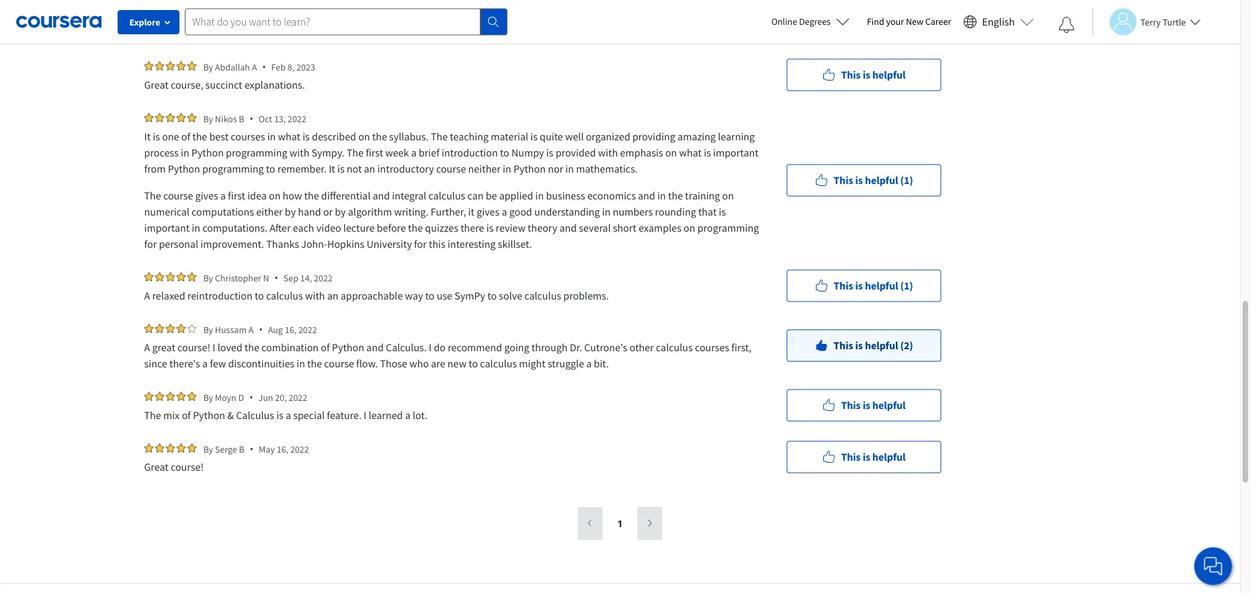 Task type: locate. For each thing, give the bounding box(es) containing it.
writing.
[[394, 205, 429, 219]]

a left good
[[502, 205, 507, 219]]

python inside a great course! i loved the combination of python and calculus. i do recommend going through dr. cutrone's other calculus courses first, since there's a few discontinuities in the course flow. those who are new to calculus might struggle a bit.
[[332, 341, 364, 354]]

0 horizontal spatial it
[[266, 26, 273, 40]]

1 vertical spatial 2023
[[297, 61, 315, 73]]

3 by from the top
[[203, 113, 213, 125]]

this is helpful button for enjoy
[[787, 7, 942, 39]]

1 this is helpful (1) from the top
[[834, 174, 914, 187]]

2022 inside by nikos b • oct 13, 2022
[[288, 113, 307, 125]]

emphasis
[[620, 146, 663, 159]]

it up 'process'
[[144, 130, 151, 143]]

2023 inside by abdallah a • feb 8, 2023
[[297, 61, 315, 73]]

algorithm
[[348, 205, 392, 219]]

on right described
[[358, 130, 370, 143]]

introduction
[[442, 146, 498, 159]]

recommend
[[448, 341, 502, 354]]

a inside "it is one of the best courses in what is described on the syllabus. the teaching material is quite well organized providing amazing learning process in python programming with sympy. the first week a brief introduction to numpy is provided with emphasis on what is important from python programming to remember. it is not an introductory course neither in python nor in mathematics."
[[411, 146, 417, 159]]

0 horizontal spatial h
[[250, 9, 256, 21]]

course! inside a great course! i loved the combination of python and calculus. i do recommend going through dr. cutrone's other calculus courses first, since there's a few discontinuities in the course flow. those who are new to calculus might struggle a bit.
[[178, 341, 211, 354]]

are
[[431, 357, 446, 370]]

by for reintroduction
[[203, 272, 213, 284]]

of inside "it is one of the best courses in what is described on the syllabus. the teaching material is quite well organized providing amazing learning process in python programming with sympy. the first week a brief introduction to numpy is provided with emphasis on what is important from python programming to remember. it is not an introductory course neither in python nor in mathematics."
[[181, 130, 190, 143]]

programming down "that"
[[698, 221, 759, 235]]

in down economics
[[602, 205, 611, 219]]

1 great from the top
[[144, 78, 169, 91]]

by down 'how'
[[285, 205, 296, 219]]

1 this is helpful (1) button from the top
[[787, 164, 942, 197]]

the up not
[[347, 146, 364, 159]]

1 vertical spatial first
[[228, 189, 245, 202]]

your
[[887, 15, 904, 28]]

2 (1) from the top
[[901, 279, 914, 293]]

calculus
[[429, 189, 465, 202], [266, 289, 303, 303], [525, 289, 561, 303], [656, 341, 693, 354], [480, 357, 517, 370]]

• left aug
[[259, 323, 263, 336]]

a inside by abdallah a • feb 8, 2023
[[252, 61, 257, 73]]

may
[[259, 443, 275, 456]]

first
[[366, 146, 383, 159], [228, 189, 245, 202]]

2 this is helpful from the top
[[841, 68, 906, 82]]

2 horizontal spatial course
[[436, 162, 466, 175]]

amazing
[[678, 130, 716, 143]]

discontinuities
[[228, 357, 295, 370]]

2 vertical spatial programming
[[698, 221, 759, 235]]

excellent
[[144, 26, 185, 40]]

0 horizontal spatial 2023
[[297, 61, 315, 73]]

on down providing
[[666, 146, 677, 159]]

course! up there's
[[178, 341, 211, 354]]

a right abdallah on the left
[[252, 61, 257, 73]]

1 b from the top
[[239, 113, 244, 125]]

0 horizontal spatial what
[[278, 130, 301, 143]]

and up flow.
[[367, 341, 384, 354]]

online degrees button
[[761, 7, 861, 36]]

moyn
[[215, 392, 237, 404]]

2 by from the top
[[203, 61, 213, 73]]

programming down best
[[202, 162, 264, 175]]

1 vertical spatial this is helpful (1)
[[834, 279, 914, 293]]

None search field
[[185, 8, 508, 35]]

2 this is helpful button from the top
[[787, 59, 942, 91]]

dr.
[[570, 341, 582, 354]]

0 vertical spatial (1)
[[901, 174, 914, 187]]

going
[[505, 341, 530, 354]]

short
[[613, 221, 637, 235]]

calculus down going
[[480, 357, 517, 370]]

a inside the by hussam a • aug 16, 2022
[[249, 324, 254, 336]]

lot
[[282, 26, 294, 40]]

great left course,
[[144, 78, 169, 91]]

an inside "it is one of the best courses in what is described on the syllabus. the teaching material is quite well organized providing amazing learning process in python programming with sympy. the first week a brief introduction to numpy is provided with emphasis on what is important from python programming to remember. it is not an introductory course neither in python nor in mathematics."
[[364, 162, 375, 175]]

2022 for combination
[[298, 324, 317, 336]]

2023 right 15,
[[322, 9, 341, 21]]

personal
[[159, 237, 198, 251]]

0 vertical spatial great
[[144, 78, 169, 91]]

1 vertical spatial great
[[144, 461, 169, 474]]

video
[[316, 221, 341, 235]]

0 vertical spatial important
[[713, 146, 759, 159]]

16, inside by serge b • may 16, 2022
[[277, 443, 289, 456]]

for
[[144, 237, 157, 251], [414, 237, 427, 251]]

i left learned
[[364, 409, 367, 422]]

1 horizontal spatial gives
[[477, 205, 500, 219]]

a left "brief"
[[411, 146, 417, 159]]

by left nikos
[[203, 113, 213, 125]]

• for course,
[[262, 61, 266, 73]]

by up course
[[203, 9, 213, 21]]

calculus right solve
[[525, 289, 561, 303]]

this is helpful (1) for by nikos b • oct 13, 2022
[[834, 174, 914, 187]]

2022 inside by christopher n • sep 14, 2022
[[314, 272, 333, 284]]

0 horizontal spatial important
[[144, 221, 190, 235]]

this is helpful (1) button for by christopher n • sep 14, 2022
[[787, 270, 942, 302]]

in right neither
[[503, 162, 511, 175]]

lecture
[[343, 221, 375, 235]]

1 vertical spatial of
[[321, 341, 330, 354]]

it down sympy.
[[329, 162, 335, 175]]

mukhtar
[[215, 9, 248, 21]]

economics
[[588, 189, 636, 202]]

2023 right 8,
[[297, 61, 315, 73]]

1 vertical spatial (1)
[[901, 279, 914, 293]]

of right combination
[[321, 341, 330, 354]]

0 horizontal spatial course
[[163, 189, 193, 202]]

2 this is helpful (1) button from the top
[[787, 270, 942, 302]]

by left "moyn"
[[203, 392, 213, 404]]

16, right may
[[277, 443, 289, 456]]

b inside by serge b • may 16, 2022
[[239, 443, 245, 456]]

1 horizontal spatial what
[[679, 146, 702, 159]]

1 horizontal spatial 2023
[[322, 9, 341, 21]]

to down recommend
[[469, 357, 478, 370]]

by right star icon
[[203, 324, 213, 336]]

great for great course!
[[144, 461, 169, 474]]

• for mix
[[250, 391, 253, 404]]

1 vertical spatial 16,
[[277, 443, 289, 456]]

with down 14,
[[305, 289, 325, 303]]

by inside by moyn d • jun 20, 2022
[[203, 392, 213, 404]]

university
[[367, 237, 412, 251]]

1 this is helpful button from the top
[[787, 7, 942, 39]]

1 by from the top
[[203, 9, 213, 21]]

thanks
[[266, 237, 299, 251]]

i left loved
[[213, 341, 216, 354]]

by abdallah a • feb 8, 2023
[[203, 61, 315, 73]]

0 vertical spatial this is helpful (1)
[[834, 174, 914, 187]]

• for relaxed
[[275, 272, 278, 284]]

great for great course, succinct explanations.
[[144, 78, 169, 91]]

0 horizontal spatial for
[[144, 237, 157, 251]]

by inside by nikos b • oct 13, 2022
[[203, 113, 213, 125]]

for left this
[[414, 237, 427, 251]]

first inside the course gives a first idea on how the differential and integral calculus can be applied in business economics and in the training on numerical computations either by hand or by algorithm writing. further, it gives a good understanding in numbers rounding that is important in computations. after each video lecture before the quizzes there is review theory and several short examples on programming for personal improvement. thanks john-hopkins university for this interesting skillset.
[[228, 189, 245, 202]]

&
[[227, 409, 234, 422]]

h right "m"
[[271, 9, 277, 21]]

by
[[285, 205, 296, 219], [335, 205, 346, 219]]

3 this is helpful from the top
[[841, 399, 906, 412]]

to down "material"
[[500, 146, 509, 159]]

1 horizontal spatial an
[[364, 162, 375, 175]]

1 horizontal spatial it
[[329, 162, 335, 175]]

serge
[[215, 443, 237, 456]]

0 vertical spatial course
[[436, 162, 466, 175]]

1 vertical spatial it
[[468, 205, 475, 219]]

to left solve
[[488, 289, 497, 303]]

2022 inside by moyn d • jun 20, 2022
[[289, 392, 307, 404]]

2022 up combination
[[298, 324, 317, 336]]

a left few in the bottom left of the page
[[202, 357, 208, 370]]

explanations.
[[245, 78, 305, 91]]

course!
[[178, 341, 211, 354], [171, 461, 204, 474]]

calculus right 'other'
[[656, 341, 693, 354]]

0 horizontal spatial it
[[144, 130, 151, 143]]

material
[[491, 130, 529, 143]]

gives up computations
[[195, 189, 218, 202]]

python
[[192, 146, 224, 159], [168, 162, 200, 175], [514, 162, 546, 175], [332, 341, 364, 354], [193, 409, 225, 422]]

further,
[[431, 205, 466, 219]]

2 h from the left
[[271, 9, 277, 21]]

1 horizontal spatial it
[[468, 205, 475, 219]]

0 horizontal spatial gives
[[195, 189, 218, 202]]

0 vertical spatial this is helpful (1) button
[[787, 164, 942, 197]]

a
[[252, 61, 257, 73], [144, 289, 150, 303], [249, 324, 254, 336], [144, 341, 150, 354]]

1 vertical spatial it
[[329, 162, 335, 175]]

1 horizontal spatial first
[[366, 146, 383, 159]]

online degrees
[[772, 15, 831, 28]]

the up numerical
[[144, 189, 161, 202]]

python down best
[[192, 146, 224, 159]]

2023 inside by mukhtar h ( m h • mar 15, 2023
[[322, 9, 341, 21]]

0 vertical spatial courses
[[231, 130, 265, 143]]

an right not
[[364, 162, 375, 175]]

0 horizontal spatial an
[[327, 289, 339, 303]]

this for great course!
[[841, 451, 861, 464]]

it up 'there'
[[468, 205, 475, 219]]

2 b from the top
[[239, 443, 245, 456]]

terry turtle button
[[1093, 8, 1201, 35]]

in right 'process'
[[181, 146, 189, 159]]

2022 right 13,
[[288, 113, 307, 125]]

3 this is helpful button from the top
[[787, 390, 942, 422]]

5 by from the top
[[203, 324, 213, 336]]

by inside by abdallah a • feb 8, 2023
[[203, 61, 213, 73]]

1 vertical spatial courses
[[695, 341, 730, 354]]

interesting
[[448, 237, 496, 251]]

0 vertical spatial gives
[[195, 189, 218, 202]]

0 vertical spatial what
[[278, 130, 301, 143]]

• left the feb
[[262, 61, 266, 73]]

1 vertical spatial this is helpful (1) button
[[787, 270, 942, 302]]

6 by from the top
[[203, 392, 213, 404]]

2 vertical spatial course
[[324, 357, 354, 370]]

improvement.
[[201, 237, 264, 251]]

process
[[144, 146, 179, 159]]

and up numbers
[[638, 189, 656, 202]]

7 by from the top
[[203, 443, 213, 456]]

course down introduction
[[436, 162, 466, 175]]

2022 for is
[[289, 392, 307, 404]]

calculus down the sep
[[266, 289, 303, 303]]

b
[[239, 113, 244, 125], [239, 443, 245, 456]]

0 horizontal spatial by
[[285, 205, 296, 219]]

in
[[267, 130, 276, 143], [181, 146, 189, 159], [503, 162, 511, 175], [566, 162, 574, 175], [536, 189, 544, 202], [658, 189, 666, 202], [602, 205, 611, 219], [192, 221, 200, 235], [297, 357, 305, 370]]

course inside a great course! i loved the combination of python and calculus. i do recommend going through dr. cutrone's other calculus courses first, since there's a few discontinuities in the course flow. those who are new to calculus might struggle a bit.
[[324, 357, 354, 370]]

in inside a great course! i loved the combination of python and calculus. i do recommend going through dr. cutrone's other calculus courses first, since there's a few discontinuities in the course flow. those who are new to calculus might struggle a bit.
[[297, 357, 305, 370]]

1 horizontal spatial courses
[[695, 341, 730, 354]]

this for great course, succinct explanations.
[[841, 68, 861, 82]]

an left approachable
[[327, 289, 339, 303]]

hand
[[298, 205, 321, 219]]

4 by from the top
[[203, 272, 213, 284]]

can
[[468, 189, 484, 202]]

coursera image
[[16, 11, 102, 32]]

What do you want to learn? text field
[[185, 8, 481, 35]]

in down combination
[[297, 357, 305, 370]]

those
[[380, 357, 407, 370]]

helpful for great course, succinct explanations.
[[873, 68, 906, 82]]

first left "idea"
[[228, 189, 245, 202]]

1 horizontal spatial by
[[335, 205, 346, 219]]

with up remember. at left top
[[290, 146, 310, 159]]

a left lot.
[[405, 409, 411, 422]]

by hussam a • aug 16, 2022
[[203, 323, 317, 336]]

important inside the course gives a first idea on how the differential and integral calculus can be applied in business economics and in the training on numerical computations either by hand or by algorithm writing. further, it gives a good understanding in numbers rounding that is important in computations. after each video lecture before the quizzes there is review theory and several short examples on programming for personal improvement. thanks john-hopkins university for this interesting skillset.
[[144, 221, 190, 235]]

by up reintroduction
[[203, 272, 213, 284]]

16, for great
[[285, 324, 297, 336]]

find your new career link
[[861, 13, 958, 30]]

0 vertical spatial an
[[364, 162, 375, 175]]

• right d
[[250, 391, 253, 404]]

• right n
[[275, 272, 278, 284]]

by inside the by hussam a • aug 16, 2022
[[203, 324, 213, 336]]

the
[[192, 130, 207, 143], [372, 130, 387, 143], [304, 189, 319, 202], [668, 189, 683, 202], [408, 221, 423, 235], [245, 341, 259, 354], [307, 357, 322, 370]]

16, for course!
[[277, 443, 289, 456]]

providing
[[633, 130, 676, 143]]

this is helpful button
[[787, 7, 942, 39], [787, 59, 942, 91], [787, 390, 942, 422], [787, 441, 942, 474]]

1 horizontal spatial for
[[414, 237, 427, 251]]

on down rounding
[[684, 221, 696, 235]]

teaching
[[450, 130, 489, 143]]

course
[[187, 26, 218, 40]]

b inside by nikos b • oct 13, 2022
[[239, 113, 244, 125]]

0 vertical spatial first
[[366, 146, 383, 159]]

0 horizontal spatial first
[[228, 189, 245, 202]]

• left may
[[250, 443, 254, 456]]

python up flow.
[[332, 341, 364, 354]]

show notifications image
[[1059, 17, 1075, 33]]

each
[[293, 221, 314, 235]]

programming down by nikos b • oct 13, 2022
[[226, 146, 288, 159]]

mathematics.
[[576, 162, 638, 175]]

course! down "mix"
[[171, 461, 204, 474]]

1 horizontal spatial course
[[324, 357, 354, 370]]

abdallah
[[215, 61, 250, 73]]

• for course!
[[250, 443, 254, 456]]

hopkins
[[327, 237, 365, 251]]

the down combination
[[307, 357, 322, 370]]

of
[[181, 130, 190, 143], [321, 341, 330, 354], [182, 409, 191, 422]]

1 horizontal spatial important
[[713, 146, 759, 159]]

1 vertical spatial important
[[144, 221, 190, 235]]

0 horizontal spatial courses
[[231, 130, 265, 143]]

1 vertical spatial b
[[239, 443, 245, 456]]

2022 right may
[[290, 443, 309, 456]]

by right or
[[335, 205, 346, 219]]

0 vertical spatial it
[[266, 26, 273, 40]]

to inside a great course! i loved the combination of python and calculus. i do recommend going through dr. cutrone's other calculus courses first, since there's a few discontinuities in the course flow. those who are new to calculus might struggle a bit.
[[469, 357, 478, 370]]

(1) for by christopher n • sep 14, 2022
[[901, 279, 914, 293]]

2 by from the left
[[335, 205, 346, 219]]

of right "mix"
[[182, 409, 191, 422]]

• left oct
[[250, 112, 253, 125]]

great down "mix"
[[144, 461, 169, 474]]

important down learning
[[713, 146, 759, 159]]

a right hussam
[[249, 324, 254, 336]]

what down 13,
[[278, 130, 301, 143]]

turtle
[[1163, 16, 1186, 28]]

course left flow.
[[324, 357, 354, 370]]

a up computations
[[220, 189, 226, 202]]

sympy
[[455, 289, 485, 303]]

this is helpful button for explanations.
[[787, 59, 942, 91]]

gives down be
[[477, 205, 500, 219]]

christopher
[[215, 272, 261, 284]]

0 vertical spatial 16,
[[285, 324, 297, 336]]

hussam
[[215, 324, 247, 336]]

1 vertical spatial course
[[163, 189, 193, 202]]

by inside by christopher n • sep 14, 2022
[[203, 272, 213, 284]]

0 vertical spatial 2023
[[322, 9, 341, 21]]

1 (1) from the top
[[901, 174, 914, 187]]

filled star image
[[166, 9, 175, 19], [176, 9, 186, 19], [144, 61, 154, 71], [166, 61, 175, 71], [176, 61, 186, 71], [144, 113, 154, 122], [155, 113, 164, 122], [176, 113, 186, 122], [176, 272, 186, 282], [176, 392, 186, 401], [187, 392, 197, 401], [144, 444, 154, 453], [176, 444, 186, 453]]

1 this is helpful from the top
[[841, 16, 906, 30]]

1 vertical spatial what
[[679, 146, 702, 159]]

filled star image
[[144, 9, 154, 19], [155, 9, 164, 19], [187, 9, 197, 19], [155, 61, 164, 71], [187, 61, 197, 71], [166, 113, 175, 122], [187, 113, 197, 122], [144, 272, 154, 282], [155, 272, 164, 282], [166, 272, 175, 282], [187, 272, 197, 282], [144, 324, 154, 333], [155, 324, 164, 333], [166, 324, 175, 333], [176, 324, 186, 333], [144, 392, 154, 401], [155, 392, 164, 401], [166, 392, 175, 401], [155, 444, 164, 453], [166, 444, 175, 453], [187, 444, 197, 453]]

gives
[[195, 189, 218, 202], [477, 205, 500, 219]]

with right lot in the left of the page
[[297, 26, 317, 40]]

in down oct
[[267, 130, 276, 143]]

16, inside the by hussam a • aug 16, 2022
[[285, 324, 297, 336]]

review
[[496, 221, 526, 235]]

this inside this is helpful (2) button
[[834, 339, 854, 353]]

a left great
[[144, 341, 150, 354]]

nikos
[[215, 113, 237, 125]]

this is helpful (1)
[[834, 174, 914, 187], [834, 279, 914, 293]]

1 horizontal spatial h
[[271, 9, 277, 21]]

calculus up further,
[[429, 189, 465, 202]]

bit.
[[594, 357, 609, 370]]

4 this is helpful from the top
[[841, 451, 906, 464]]

2022 inside the by hussam a • aug 16, 2022
[[298, 324, 317, 336]]

approachable
[[341, 289, 403, 303]]

h
[[250, 9, 256, 21], [271, 9, 277, 21]]

2 great from the top
[[144, 461, 169, 474]]

the course gives a first idea on how the differential and integral calculus can be applied in business economics and in the training on numerical computations either by hand or by algorithm writing. further, it gives a good understanding in numbers rounding that is important in computations. after each video lecture before the quizzes there is review theory and several short examples on programming for personal improvement. thanks john-hopkins university for this interesting skillset.
[[144, 189, 761, 251]]

a left relaxed
[[144, 289, 150, 303]]

course inside the course gives a first idea on how the differential and integral calculus can be applied in business economics and in the training on numerical computations either by hand or by algorithm writing. further, it gives a good understanding in numbers rounding that is important in computations. after each video lecture before the quizzes there is review theory and several short examples on programming for personal improvement. thanks john-hopkins university for this interesting skillset.
[[163, 189, 193, 202]]

0 vertical spatial course!
[[178, 341, 211, 354]]

python left &
[[193, 409, 225, 422]]

16, right aug
[[285, 324, 297, 336]]

0 horizontal spatial i
[[213, 341, 216, 354]]

it right enjoy
[[266, 26, 273, 40]]

0 vertical spatial of
[[181, 130, 190, 143]]

with
[[297, 26, 317, 40], [290, 146, 310, 159], [598, 146, 618, 159], [305, 289, 325, 303]]

great course, succinct explanations.
[[144, 78, 305, 91]]

helpful for great course!
[[873, 451, 906, 464]]

0 vertical spatial b
[[239, 113, 244, 125]]

i left do at the bottom of page
[[429, 341, 432, 354]]

by inside by mukhtar h ( m h • mar 15, 2023
[[203, 9, 213, 21]]

sympy.
[[312, 146, 345, 159]]

to down n
[[255, 289, 264, 303]]

training
[[685, 189, 720, 202]]

2 horizontal spatial i
[[429, 341, 432, 354]]

course up numerical
[[163, 189, 193, 202]]

john-
[[301, 237, 327, 251]]

2 this is helpful (1) from the top
[[834, 279, 914, 293]]

this is helpful button for python
[[787, 390, 942, 422]]



Task type: describe. For each thing, give the bounding box(es) containing it.
before
[[377, 221, 406, 235]]

courses inside a great course! i loved the combination of python and calculus. i do recommend going through dr. cutrone's other calculus courses first, since there's a few discontinuities in the course flow. those who are new to calculus might struggle a bit.
[[695, 341, 730, 354]]

programming inside the course gives a first idea on how the differential and integral calculus can be applied in business economics and in the training on numerical computations either by hand or by algorithm writing. further, it gives a good understanding in numbers rounding that is important in computations. after each video lecture before the quizzes there is review theory and several short examples on programming for personal improvement. thanks john-hopkins university for this interesting skillset.
[[698, 221, 759, 235]]

and down the understanding
[[560, 221, 577, 235]]

b for this is helpful
[[239, 443, 245, 456]]

star image
[[187, 324, 197, 333]]

chat with us image
[[1203, 556, 1224, 578]]

the up week
[[372, 130, 387, 143]]

by for and
[[203, 9, 213, 21]]

it inside the course gives a first idea on how the differential and integral calculus can be applied in business economics and in the training on numerical computations either by hand or by algorithm writing. further, it gives a good understanding in numbers rounding that is important in computations. after each video lecture before the quizzes there is review theory and several short examples on programming for personal improvement. thanks john-hopkins university for this interesting skillset.
[[468, 205, 475, 219]]

in right applied
[[536, 189, 544, 202]]

the down "writing."
[[408, 221, 423, 235]]

excellent course and enjoy it a lot with python.
[[144, 26, 353, 40]]

this for excellent course and enjoy it a lot with python.
[[841, 16, 861, 30]]

there
[[461, 221, 484, 235]]

english
[[983, 15, 1015, 29]]

the inside the course gives a first idea on how the differential and integral calculus can be applied in business economics and in the training on numerical computations either by hand or by algorithm writing. further, it gives a good understanding in numbers rounding that is important in computations. after each video lecture before the quizzes there is review theory and several short examples on programming for personal improvement. thanks john-hopkins university for this interesting skillset.
[[144, 189, 161, 202]]

(
[[258, 9, 261, 21]]

python.
[[319, 26, 353, 40]]

by mukhtar h ( m h • mar 15, 2023
[[203, 9, 341, 22]]

it is one of the best courses in what is described on the syllabus. the teaching material is quite well organized providing amazing learning process in python programming with sympy. the first week a brief introduction to numpy is provided with emphasis on what is important from python programming to remember. it is not an introductory course neither in python nor in mathematics.
[[144, 130, 761, 175]]

by for succinct
[[203, 61, 213, 73]]

since
[[144, 357, 167, 370]]

learned
[[369, 409, 403, 422]]

career
[[926, 15, 952, 28]]

this is helpful (1) button for by nikos b • oct 13, 2022
[[787, 164, 942, 197]]

calculus
[[236, 409, 274, 422]]

and up 'algorithm'
[[373, 189, 390, 202]]

the up discontinuities
[[245, 341, 259, 354]]

provided
[[556, 146, 596, 159]]

1 vertical spatial programming
[[202, 162, 264, 175]]

first inside "it is one of the best courses in what is described on the syllabus. the teaching material is quite well organized providing amazing learning process in python programming with sympy. the first week a brief introduction to numpy is provided with emphasis on what is important from python programming to remember. it is not an introductory course neither in python nor in mathematics."
[[366, 146, 383, 159]]

1 link
[[608, 508, 632, 540]]

solve
[[499, 289, 522, 303]]

helpful for excellent course and enjoy it a lot with python.
[[873, 16, 906, 30]]

and inside a great course! i loved the combination of python and calculus. i do recommend going through dr. cutrone's other calculus courses first, since there's a few discontinuities in the course flow. those who are new to calculus might struggle a bit.
[[367, 341, 384, 354]]

struggle
[[548, 357, 584, 370]]

2022 for an
[[314, 272, 333, 284]]

one
[[162, 130, 179, 143]]

sep
[[284, 272, 299, 284]]

numerical
[[144, 205, 190, 219]]

the up hand
[[304, 189, 319, 202]]

mix
[[163, 409, 180, 422]]

important inside "it is one of the best courses in what is described on the syllabus. the teaching material is quite well organized providing amazing learning process in python programming with sympy. the first week a brief introduction to numpy is provided with emphasis on what is important from python programming to remember. it is not an introductory course neither in python nor in mathematics."
[[713, 146, 759, 159]]

loved
[[218, 341, 242, 354]]

on up either
[[269, 189, 281, 202]]

2022 inside by serge b • may 16, 2022
[[290, 443, 309, 456]]

helpful inside button
[[865, 339, 899, 353]]

by nikos b • oct 13, 2022
[[203, 112, 307, 125]]

jun
[[258, 392, 273, 404]]

great course!
[[144, 461, 204, 474]]

in right nor
[[566, 162, 574, 175]]

flow.
[[356, 357, 378, 370]]

other
[[630, 341, 654, 354]]

introductory
[[378, 162, 434, 175]]

do
[[434, 341, 446, 354]]

this is helpful (2)
[[834, 339, 914, 353]]

or
[[323, 205, 333, 219]]

from
[[144, 162, 166, 175]]

python down 'process'
[[168, 162, 200, 175]]

by inside by serge b • may 16, 2022
[[203, 443, 213, 456]]

1
[[618, 517, 623, 530]]

0 vertical spatial it
[[144, 130, 151, 143]]

degrees
[[799, 15, 831, 28]]

1 vertical spatial course!
[[171, 461, 204, 474]]

a down the 20,
[[286, 409, 291, 422]]

online
[[772, 15, 798, 28]]

course inside "it is one of the best courses in what is described on the syllabus. the teaching material is quite well organized providing amazing learning process in python programming with sympy. the first week a brief introduction to numpy is provided with emphasis on what is important from python programming to remember. it is not an introductory course neither in python nor in mathematics."
[[436, 162, 466, 175]]

quite
[[540, 130, 563, 143]]

to up "idea"
[[266, 162, 275, 175]]

oct
[[259, 113, 272, 125]]

best
[[209, 130, 229, 143]]

might
[[519, 357, 546, 370]]

chevron right image
[[645, 518, 655, 530]]

n
[[263, 272, 269, 284]]

(1) for by nikos b • oct 13, 2022
[[901, 174, 914, 187]]

learning
[[718, 130, 755, 143]]

1 by from the left
[[285, 205, 296, 219]]

a left bit.
[[586, 357, 592, 370]]

calculus.
[[386, 341, 427, 354]]

(2)
[[901, 339, 914, 353]]

b for this is helpful (1)
[[239, 113, 244, 125]]

brief
[[419, 146, 440, 159]]

by serge b • may 16, 2022
[[203, 443, 309, 456]]

this is helpful for python
[[841, 399, 906, 412]]

organized
[[586, 130, 631, 143]]

a inside a great course! i loved the combination of python and calculus. i do recommend going through dr. cutrone's other calculus courses first, since there's a few discontinuities in the course flow. those who are new to calculus might struggle a bit.
[[144, 341, 150, 354]]

by for of
[[203, 392, 213, 404]]

1 vertical spatial an
[[327, 289, 339, 303]]

great
[[152, 341, 175, 354]]

the up "brief"
[[431, 130, 448, 143]]

and down mukhtar
[[220, 26, 237, 40]]

this for the mix of python & calculus is a special feature. i learned a lot.
[[841, 399, 861, 412]]

0 vertical spatial programming
[[226, 146, 288, 159]]

python down numpy
[[514, 162, 546, 175]]

is inside button
[[856, 339, 863, 353]]

calculus inside the course gives a first idea on how the differential and integral calculus can be applied in business economics and in the training on numerical computations either by hand or by algorithm writing. further, it gives a good understanding in numbers rounding that is important in computations. after each video lecture before the quizzes there is review theory and several short examples on programming for personal improvement. thanks john-hopkins university for this interesting skillset.
[[429, 189, 465, 202]]

1 horizontal spatial i
[[364, 409, 367, 422]]

examples
[[639, 221, 682, 235]]

english button
[[958, 0, 1039, 44]]

the left best
[[192, 130, 207, 143]]

of inside a great course! i loved the combination of python and calculus. i do recommend going through dr. cutrone's other calculus courses first, since there's a few discontinuities in the course flow. those who are new to calculus might struggle a bit.
[[321, 341, 330, 354]]

mar
[[292, 9, 306, 21]]

this is helpful for explanations.
[[841, 68, 906, 82]]

nor
[[548, 162, 564, 175]]

described
[[312, 130, 356, 143]]

problems.
[[564, 289, 609, 303]]

there's
[[169, 357, 200, 370]]

new
[[906, 15, 924, 28]]

1 vertical spatial gives
[[477, 205, 500, 219]]

to left use
[[425, 289, 435, 303]]

this is helpful (1) for by christopher n • sep 14, 2022
[[834, 279, 914, 293]]

several
[[579, 221, 611, 235]]

the left "mix"
[[144, 409, 161, 422]]

2 for from the left
[[414, 237, 427, 251]]

remember.
[[278, 162, 327, 175]]

well
[[565, 130, 584, 143]]

courses inside "it is one of the best courses in what is described on the syllabus. the teaching material is quite well organized providing amazing learning process in python programming with sympy. the first week a brief introduction to numpy is provided with emphasis on what is important from python programming to remember. it is not an introductory course neither in python nor in mathematics."
[[231, 130, 265, 143]]

rounding
[[655, 205, 696, 219]]

by for course!
[[203, 324, 213, 336]]

the up rounding
[[668, 189, 683, 202]]

find your new career
[[867, 15, 952, 28]]

chevron left image
[[585, 518, 595, 530]]

helpful for the mix of python & calculus is a special feature. i learned a lot.
[[873, 399, 906, 412]]

by moyn d • jun 20, 2022
[[203, 391, 307, 404]]

a relaxed reintroduction to calculus with an approachable way to use sympy to solve calculus problems.
[[144, 289, 609, 303]]

a left lot in the left of the page
[[275, 26, 280, 40]]

• for great
[[259, 323, 263, 336]]

integral
[[392, 189, 427, 202]]

syllabus.
[[389, 130, 429, 143]]

• left mar
[[283, 9, 286, 22]]

aug
[[268, 324, 283, 336]]

through
[[532, 341, 568, 354]]

helpful for a relaxed reintroduction to calculus with an approachable way to use sympy to solve calculus problems.
[[865, 279, 899, 293]]

be
[[486, 189, 497, 202]]

cutrone's
[[585, 341, 628, 354]]

1 for from the left
[[144, 237, 157, 251]]

find
[[867, 15, 885, 28]]

new
[[448, 357, 467, 370]]

feature.
[[327, 409, 362, 422]]

in up "personal"
[[192, 221, 200, 235]]

this is helpful (2) button
[[787, 330, 942, 362]]

this for a relaxed reintroduction to calculus with an approachable way to use sympy to solve calculus problems.
[[834, 279, 854, 293]]

with down organized
[[598, 146, 618, 159]]

4 this is helpful button from the top
[[787, 441, 942, 474]]

few
[[210, 357, 226, 370]]

2 vertical spatial of
[[182, 409, 191, 422]]

way
[[405, 289, 423, 303]]

in up rounding
[[658, 189, 666, 202]]

on right training
[[723, 189, 734, 202]]

succinct
[[205, 78, 242, 91]]

this is helpful for enjoy
[[841, 16, 906, 30]]

1 h from the left
[[250, 9, 256, 21]]

skillset.
[[498, 237, 532, 251]]

week
[[385, 146, 409, 159]]

quizzes
[[425, 221, 459, 235]]

either
[[256, 205, 283, 219]]



Task type: vqa. For each thing, say whether or not it's contained in the screenshot.
5th By from the bottom of the page
yes



